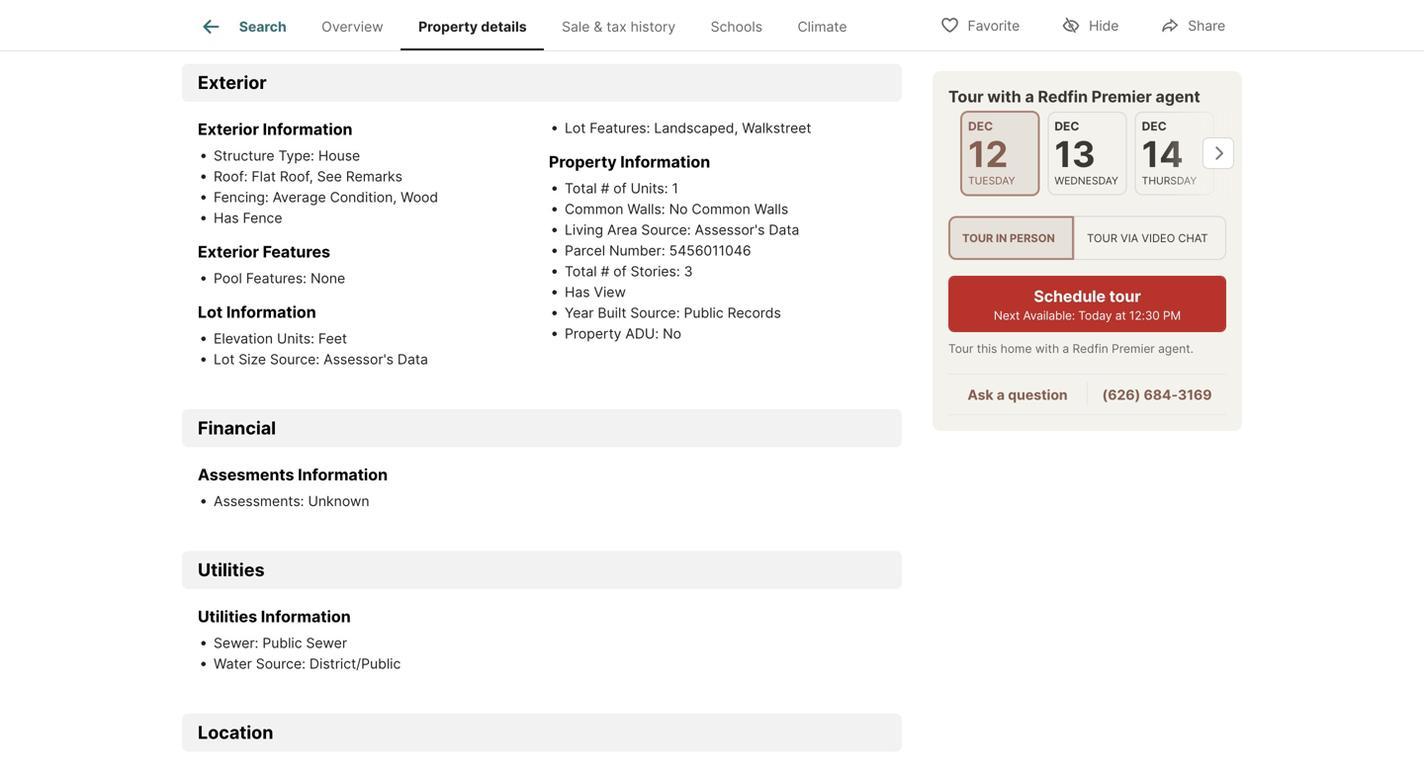 Task type: vqa. For each thing, say whether or not it's contained in the screenshot.
rightmost near
no



Task type: locate. For each thing, give the bounding box(es) containing it.
in right sinks
[[402, 0, 413, 1]]

dec inside the dec 12 tuesday
[[968, 119, 993, 134]]

a
[[1025, 87, 1034, 106], [1063, 342, 1069, 356], [997, 387, 1005, 404]]

(626)
[[1102, 387, 1141, 404]]

1 vertical spatial #
[[601, 263, 610, 280]]

1 vertical spatial exterior
[[198, 120, 259, 139]]

0 horizontal spatial public
[[262, 635, 302, 652]]

#
[[601, 180, 610, 197], [601, 263, 610, 280]]

property for details
[[418, 18, 478, 35]]

wednesday
[[1055, 175, 1118, 187]]

information for exterior
[[263, 120, 353, 139]]

dec up tuesday
[[968, 119, 993, 134]]

units: inside property information total # of units: 1 common walls: no common walls living area source: assessor's data parcel number: 5456011046 total # of stories: 3 has view year built source: public records property adu: no
[[631, 180, 668, 197]]

features: down "features"
[[246, 270, 307, 287]]

exterior for exterior features pool features: none
[[198, 242, 259, 262]]

1 vertical spatial has
[[565, 284, 590, 301]]

information
[[263, 120, 353, 139], [620, 152, 710, 172], [226, 303, 316, 322], [298, 465, 388, 485], [261, 607, 351, 626]]

has up year
[[565, 284, 590, 301]]

dec 12 tuesday
[[968, 119, 1015, 187]]

2 vertical spatial exterior
[[198, 242, 259, 262]]

list box
[[948, 216, 1226, 260]]

0 vertical spatial of
[[613, 180, 627, 197]]

in for shower
[[267, 0, 278, 1]]

main
[[246, 5, 277, 22]]

tour for tour with a redfin premier agent
[[948, 87, 984, 106]]

0 vertical spatial units:
[[631, 180, 668, 197]]

1 horizontal spatial features:
[[590, 120, 650, 136]]

0 horizontal spatial in
[[267, 0, 278, 1]]

1 dec from the left
[[968, 119, 993, 134]]

assesments
[[198, 465, 294, 485]]

0 vertical spatial has
[[214, 210, 239, 226]]

property down year
[[565, 325, 622, 342]]

features:
[[590, 120, 650, 136], [246, 270, 307, 287]]

(626) 684-3169
[[1102, 387, 1212, 404]]

1 vertical spatial utilities
[[198, 607, 257, 626]]

water
[[214, 656, 252, 672]]

utilities
[[198, 559, 265, 581], [198, 607, 257, 626]]

history
[[631, 18, 676, 35]]

exterior down search link
[[198, 72, 267, 93]]

0 vertical spatial a
[[1025, 87, 1034, 106]]

13
[[1055, 133, 1096, 176]]

tour left this
[[948, 342, 974, 356]]

premier
[[1092, 87, 1152, 106], [1112, 342, 1155, 356]]

has inside property information total # of units: 1 common walls: no common walls living area source: assessor's data parcel number: 5456011046 total # of stories: 3 has view year built source: public records property adu: no
[[565, 284, 590, 301]]

0 horizontal spatial units:
[[277, 330, 314, 347]]

0 horizontal spatial common
[[565, 201, 623, 217]]

data inside property information total # of units: 1 common walls: no common walls living area source: assessor's data parcel number: 5456011046 total # of stories: 3 has view year built source: public records property adu: no
[[769, 221, 799, 238]]

source:
[[641, 221, 691, 238], [630, 305, 680, 321], [270, 351, 320, 368], [256, 656, 306, 672]]

with
[[987, 87, 1021, 106], [1035, 342, 1059, 356]]

exterior up structure in the left of the page
[[198, 120, 259, 139]]

common up 5456011046
[[692, 201, 750, 217]]

next
[[994, 309, 1020, 323]]

source: inside utilities information sewer: public sewer water source: district/public
[[256, 656, 306, 672]]

information up sewer
[[261, 607, 351, 626]]

property down the bath(s),
[[418, 18, 478, 35]]

1 vertical spatial of
[[613, 263, 627, 280]]

redfin down the today
[[1073, 342, 1108, 356]]

1 vertical spatial features:
[[246, 270, 307, 287]]

information up type:
[[263, 120, 353, 139]]

features: inside exterior features pool features: none
[[246, 270, 307, 287]]

source: right size at top
[[270, 351, 320, 368]]

2 vertical spatial lot
[[214, 351, 235, 368]]

property inside tab
[[418, 18, 478, 35]]

1 vertical spatial assessor's
[[324, 351, 394, 368]]

overview tab
[[304, 3, 401, 50]]

property
[[418, 18, 478, 35], [549, 152, 617, 172], [565, 325, 622, 342]]

3 dec from the left
[[1142, 119, 1167, 134]]

no
[[669, 201, 688, 217], [663, 325, 681, 342]]

source: inside 'lot information elevation units: feet lot size source: assessor's data'
[[270, 351, 320, 368]]

source: right water
[[256, 656, 306, 672]]

at
[[1115, 309, 1126, 323]]

tab list
[[182, 0, 880, 50]]

information inside utilities information sewer: public sewer water source: district/public
[[261, 607, 351, 626]]

0 vertical spatial exterior
[[198, 72, 267, 93]]

stories:
[[631, 263, 680, 280]]

remarks
[[346, 168, 402, 185]]

agent
[[1156, 87, 1200, 106]]

1 vertical spatial data
[[397, 351, 428, 368]]

of up the view on the left top
[[613, 263, 627, 280]]

0 vertical spatial data
[[769, 221, 799, 238]]

1 horizontal spatial dec
[[1055, 119, 1079, 134]]

information inside exterior information structure type: house roof: flat roof, see remarks fencing: average condition, wood has fence
[[263, 120, 353, 139]]

1 horizontal spatial units:
[[631, 180, 668, 197]]

condition,
[[330, 189, 397, 206]]

property up living
[[549, 152, 617, 172]]

2 exterior from the top
[[198, 120, 259, 139]]

1 vertical spatial lot
[[198, 303, 223, 322]]

1 horizontal spatial data
[[769, 221, 799, 238]]

double
[[314, 0, 361, 1]]

lot information elevation units: feet lot size source: assessor's data
[[198, 303, 428, 368]]

premier down 12:30
[[1112, 342, 1155, 356]]

jetted
[[472, 0, 514, 1]]

redfin
[[1038, 87, 1088, 106], [1073, 342, 1108, 356]]

exterior inside exterior information structure type: house roof: flat roof, see remarks fencing: average condition, wood has fence
[[198, 120, 259, 139]]

exterior
[[198, 72, 267, 93], [198, 120, 259, 139], [198, 242, 259, 262]]

sale & tax history
[[562, 18, 676, 35]]

dec inside dec 13 wednesday
[[1055, 119, 1079, 134]]

tub, down shower
[[214, 5, 242, 22]]

lot
[[565, 120, 586, 136], [198, 303, 223, 322], [214, 351, 235, 368]]

features: left landscaped,
[[590, 120, 650, 136]]

1 utilities from the top
[[198, 559, 265, 581]]

of
[[613, 180, 627, 197], [613, 263, 627, 280]]

0 vertical spatial features:
[[590, 120, 650, 136]]

with right home on the top of page
[[1035, 342, 1059, 356]]

1 horizontal spatial public
[[684, 305, 724, 321]]

0 horizontal spatial assessor's
[[324, 351, 394, 368]]

2 horizontal spatial dec
[[1142, 119, 1167, 134]]

1 horizontal spatial assessor's
[[695, 221, 765, 238]]

assessor's
[[695, 221, 765, 238], [324, 351, 394, 368]]

tub, up floor
[[282, 0, 310, 1]]

information up the 1 at the top
[[620, 152, 710, 172]]

dec 14 thursday
[[1142, 119, 1197, 187]]

1 exterior from the top
[[198, 72, 267, 93]]

sale
[[562, 18, 590, 35]]

1 vertical spatial with
[[1035, 342, 1059, 356]]

12
[[968, 133, 1008, 176]]

1 # from the top
[[601, 180, 610, 197]]

in left person
[[996, 231, 1007, 245]]

0 horizontal spatial has
[[214, 210, 239, 226]]

redfin up '13'
[[1038, 87, 1088, 106]]

units: left 'feet'
[[277, 330, 314, 347]]

total up living
[[565, 180, 597, 197]]

financial
[[198, 417, 276, 439]]

in for tour
[[996, 231, 1007, 245]]

shower in tub, double sinks in bath(s), jetted tub, main floor full bath
[[214, 0, 514, 22]]

has
[[214, 210, 239, 226], [565, 284, 590, 301]]

total down parcel
[[565, 263, 597, 280]]

utilities for utilities information sewer: public sewer water source: district/public
[[198, 607, 257, 626]]

2 horizontal spatial in
[[996, 231, 1007, 245]]

utilities inside utilities information sewer: public sewer water source: district/public
[[198, 607, 257, 626]]

0 vertical spatial assessor's
[[695, 221, 765, 238]]

information up unknown
[[298, 465, 388, 485]]

1 horizontal spatial with
[[1035, 342, 1059, 356]]

lot for features:
[[565, 120, 586, 136]]

dec
[[968, 119, 993, 134], [1055, 119, 1079, 134], [1142, 119, 1167, 134]]

exterior up pool
[[198, 242, 259, 262]]

search link
[[200, 15, 287, 39]]

0 vertical spatial with
[[987, 87, 1021, 106]]

assessments:
[[214, 493, 304, 510]]

1 vertical spatial total
[[565, 263, 597, 280]]

tour up 12
[[948, 87, 984, 106]]

no down the 1 at the top
[[669, 201, 688, 217]]

chat
[[1178, 231, 1208, 245]]

assesments information assessments: unknown
[[198, 465, 388, 510]]

information inside assesments information assessments: unknown
[[298, 465, 388, 485]]

0 vertical spatial total
[[565, 180, 597, 197]]

1 vertical spatial property
[[549, 152, 617, 172]]

dec down tour with a redfin premier agent
[[1055, 119, 1079, 134]]

data
[[769, 221, 799, 238], [397, 351, 428, 368]]

dec inside dec 14 thursday
[[1142, 119, 1167, 134]]

0 vertical spatial no
[[669, 201, 688, 217]]

premier left agent
[[1092, 87, 1152, 106]]

public down 3 on the left top of page
[[684, 305, 724, 321]]

2 total from the top
[[565, 263, 597, 280]]

None button
[[960, 111, 1040, 196], [1048, 112, 1127, 195], [1135, 112, 1214, 195], [960, 111, 1040, 196], [1048, 112, 1127, 195], [1135, 112, 1214, 195]]

0 horizontal spatial tub,
[[214, 5, 242, 22]]

tuesday
[[968, 175, 1015, 187]]

exterior for exterior
[[198, 72, 267, 93]]

tour
[[1109, 287, 1141, 306]]

has down fencing:
[[214, 210, 239, 226]]

assessor's down 'feet'
[[324, 351, 394, 368]]

wood
[[401, 189, 438, 206]]

0 vertical spatial lot
[[565, 120, 586, 136]]

information inside 'lot information elevation units: feet lot size source: assessor's data'
[[226, 303, 316, 322]]

favorite button
[[923, 4, 1037, 45]]

has inside exterior information structure type: house roof: flat roof, see remarks fencing: average condition, wood has fence
[[214, 210, 239, 226]]

1 vertical spatial units:
[[277, 330, 314, 347]]

0 vertical spatial utilities
[[198, 559, 265, 581]]

2 vertical spatial a
[[997, 387, 1005, 404]]

in
[[267, 0, 278, 1], [402, 0, 413, 1], [996, 231, 1007, 245]]

1 vertical spatial public
[[262, 635, 302, 652]]

question
[[1008, 387, 1068, 404]]

with up the dec 12 tuesday
[[987, 87, 1021, 106]]

# up the view on the left top
[[601, 263, 610, 280]]

0 horizontal spatial data
[[397, 351, 428, 368]]

exterior for exterior information structure type: house roof: flat roof, see remarks fencing: average condition, wood has fence
[[198, 120, 259, 139]]

no right 'adu:'
[[663, 325, 681, 342]]

overview
[[322, 18, 383, 35]]

2 utilities from the top
[[198, 607, 257, 626]]

house
[[318, 147, 360, 164]]

3 exterior from the top
[[198, 242, 259, 262]]

2 dec from the left
[[1055, 119, 1079, 134]]

0 vertical spatial tub,
[[282, 0, 310, 1]]

data inside 'lot information elevation units: feet lot size source: assessor's data'
[[397, 351, 428, 368]]

0 horizontal spatial dec
[[968, 119, 993, 134]]

location
[[198, 722, 273, 744]]

built
[[598, 305, 626, 321]]

0 vertical spatial property
[[418, 18, 478, 35]]

details
[[481, 18, 527, 35]]

common up living
[[565, 201, 623, 217]]

0 horizontal spatial with
[[987, 87, 1021, 106]]

0 vertical spatial public
[[684, 305, 724, 321]]

2 vertical spatial property
[[565, 325, 622, 342]]

public left sewer
[[262, 635, 302, 652]]

next image
[[1203, 138, 1234, 169]]

0 vertical spatial #
[[601, 180, 610, 197]]

living
[[565, 221, 603, 238]]

public inside property information total # of units: 1 common walls: no common walls living area source: assessor's data parcel number: 5456011046 total # of stories: 3 has view year built source: public records property adu: no
[[684, 305, 724, 321]]

walls
[[754, 201, 788, 217]]

bath(s),
[[417, 0, 468, 1]]

assessor's up 5456011046
[[695, 221, 765, 238]]

ask a question
[[968, 387, 1068, 404]]

information up elevation
[[226, 303, 316, 322]]

0 horizontal spatial features:
[[246, 270, 307, 287]]

1 horizontal spatial has
[[565, 284, 590, 301]]

units: up walls:
[[631, 180, 668, 197]]

dec for 13
[[1055, 119, 1079, 134]]

information inside property information total # of units: 1 common walls: no common walls living area source: assessor's data parcel number: 5456011046 total # of stories: 3 has view year built source: public records property adu: no
[[620, 152, 710, 172]]

2 horizontal spatial a
[[1063, 342, 1069, 356]]

exterior inside exterior features pool features: none
[[198, 242, 259, 262]]

in inside list box
[[996, 231, 1007, 245]]

of up area
[[613, 180, 627, 197]]

0 vertical spatial premier
[[1092, 87, 1152, 106]]

dec down agent
[[1142, 119, 1167, 134]]

tour left via
[[1087, 231, 1118, 245]]

1 horizontal spatial common
[[692, 201, 750, 217]]

tour left person
[[962, 231, 993, 245]]

1 horizontal spatial a
[[1025, 87, 1034, 106]]

in up main
[[267, 0, 278, 1]]

# up area
[[601, 180, 610, 197]]



Task type: describe. For each thing, give the bounding box(es) containing it.
fencing:
[[214, 189, 269, 206]]

2 common from the left
[[692, 201, 750, 217]]

lot for information
[[198, 303, 223, 322]]

tour for tour in person
[[962, 231, 993, 245]]

1 vertical spatial premier
[[1112, 342, 1155, 356]]

fence
[[243, 210, 282, 226]]

search
[[239, 18, 287, 35]]

utilities information sewer: public sewer water source: district/public
[[198, 607, 401, 672]]

pm
[[1163, 309, 1181, 323]]

roof,
[[280, 168, 313, 185]]

1 vertical spatial a
[[1063, 342, 1069, 356]]

3169
[[1178, 387, 1212, 404]]

schedule tour next available: today at 12:30 pm
[[994, 287, 1181, 323]]

sinks
[[364, 0, 398, 1]]

floor
[[281, 5, 314, 22]]

schedule
[[1034, 287, 1106, 306]]

dec for 14
[[1142, 119, 1167, 134]]

today
[[1078, 309, 1112, 323]]

climate tab
[[780, 3, 865, 50]]

(626) 684-3169 link
[[1102, 387, 1212, 404]]

public inside utilities information sewer: public sewer water source: district/public
[[262, 635, 302, 652]]

sewer:
[[214, 635, 259, 652]]

walkstreet
[[742, 120, 811, 136]]

tax
[[606, 18, 627, 35]]

property details
[[418, 18, 527, 35]]

0 vertical spatial redfin
[[1038, 87, 1088, 106]]

favorite
[[968, 17, 1020, 34]]

1 horizontal spatial in
[[402, 0, 413, 1]]

source: up 'adu:'
[[630, 305, 680, 321]]

shower
[[214, 0, 263, 1]]

1
[[672, 180, 679, 197]]

walls:
[[627, 201, 665, 217]]

1 total from the top
[[565, 180, 597, 197]]

2 # from the top
[[601, 263, 610, 280]]

property details tab
[[401, 3, 544, 50]]

district/public
[[309, 656, 401, 672]]

utilities for utilities
[[198, 559, 265, 581]]

684-
[[1144, 387, 1178, 404]]

list box containing tour in person
[[948, 216, 1226, 260]]

tour for tour via video chat
[[1087, 231, 1118, 245]]

view
[[594, 284, 626, 301]]

person
[[1010, 231, 1055, 245]]

tour in person
[[962, 231, 1055, 245]]

ask a question link
[[968, 387, 1068, 404]]

number:
[[609, 242, 665, 259]]

1 vertical spatial tub,
[[214, 5, 242, 22]]

12:30
[[1129, 309, 1160, 323]]

exterior features pool features: none
[[198, 242, 345, 287]]

2 of from the top
[[613, 263, 627, 280]]

average
[[273, 189, 326, 206]]

hide button
[[1045, 4, 1136, 45]]

1 vertical spatial no
[[663, 325, 681, 342]]

unknown
[[308, 493, 369, 510]]

structure
[[214, 147, 274, 164]]

1 of from the top
[[613, 180, 627, 197]]

dec for 12
[[968, 119, 993, 134]]

size
[[239, 351, 266, 368]]

landscaped,
[[654, 120, 738, 136]]

tab list containing search
[[182, 0, 880, 50]]

home
[[1001, 342, 1032, 356]]

1 common from the left
[[565, 201, 623, 217]]

agent.
[[1158, 342, 1194, 356]]

information for lot
[[226, 303, 316, 322]]

1 horizontal spatial tub,
[[282, 0, 310, 1]]

dec 13 wednesday
[[1055, 119, 1118, 187]]

thursday
[[1142, 175, 1197, 187]]

ask
[[968, 387, 994, 404]]

schools tab
[[693, 3, 780, 50]]

1 vertical spatial redfin
[[1073, 342, 1108, 356]]

hide
[[1089, 17, 1119, 34]]

via
[[1121, 231, 1139, 245]]

features
[[263, 242, 330, 262]]

roof:
[[214, 168, 248, 185]]

elevation
[[214, 330, 273, 347]]

none
[[310, 270, 345, 287]]

sale & tax history tab
[[544, 3, 693, 50]]

available:
[[1023, 309, 1075, 323]]

property information total # of units: 1 common walls: no common walls living area source: assessor's data parcel number: 5456011046 total # of stories: 3 has view year built source: public records property adu: no
[[549, 152, 799, 342]]

tour via video chat
[[1087, 231, 1208, 245]]

pool
[[214, 270, 242, 287]]

parcel
[[565, 242, 605, 259]]

&
[[594, 18, 603, 35]]

assessor's inside property information total # of units: 1 common walls: no common walls living area source: assessor's data parcel number: 5456011046 total # of stories: 3 has view year built source: public records property adu: no
[[695, 221, 765, 238]]

see
[[317, 168, 342, 185]]

adu:
[[625, 325, 659, 342]]

year
[[565, 305, 594, 321]]

units: inside 'lot information elevation units: feet lot size source: assessor's data'
[[277, 330, 314, 347]]

information for property
[[620, 152, 710, 172]]

tour with a redfin premier agent
[[948, 87, 1200, 106]]

information for utilities
[[261, 607, 351, 626]]

3
[[684, 263, 693, 280]]

5456011046
[[669, 242, 751, 259]]

climate
[[798, 18, 847, 35]]

tour this home with a redfin premier agent.
[[948, 342, 1194, 356]]

0 horizontal spatial a
[[997, 387, 1005, 404]]

property for information
[[549, 152, 617, 172]]

information for assesments
[[298, 465, 388, 485]]

video
[[1142, 231, 1175, 245]]

schools
[[711, 18, 763, 35]]

assessor's inside 'lot information elevation units: feet lot size source: assessor's data'
[[324, 351, 394, 368]]

tour for tour this home with a redfin premier agent.
[[948, 342, 974, 356]]

area
[[607, 221, 637, 238]]

feet
[[318, 330, 347, 347]]

type:
[[278, 147, 314, 164]]

share button
[[1144, 4, 1242, 45]]

bath
[[344, 5, 375, 22]]

share
[[1188, 17, 1225, 34]]

lot features: landscaped, walkstreet
[[565, 120, 811, 136]]

source: down walls:
[[641, 221, 691, 238]]

full
[[318, 5, 341, 22]]

exterior information structure type: house roof: flat roof, see remarks fencing: average condition, wood has fence
[[198, 120, 438, 226]]



